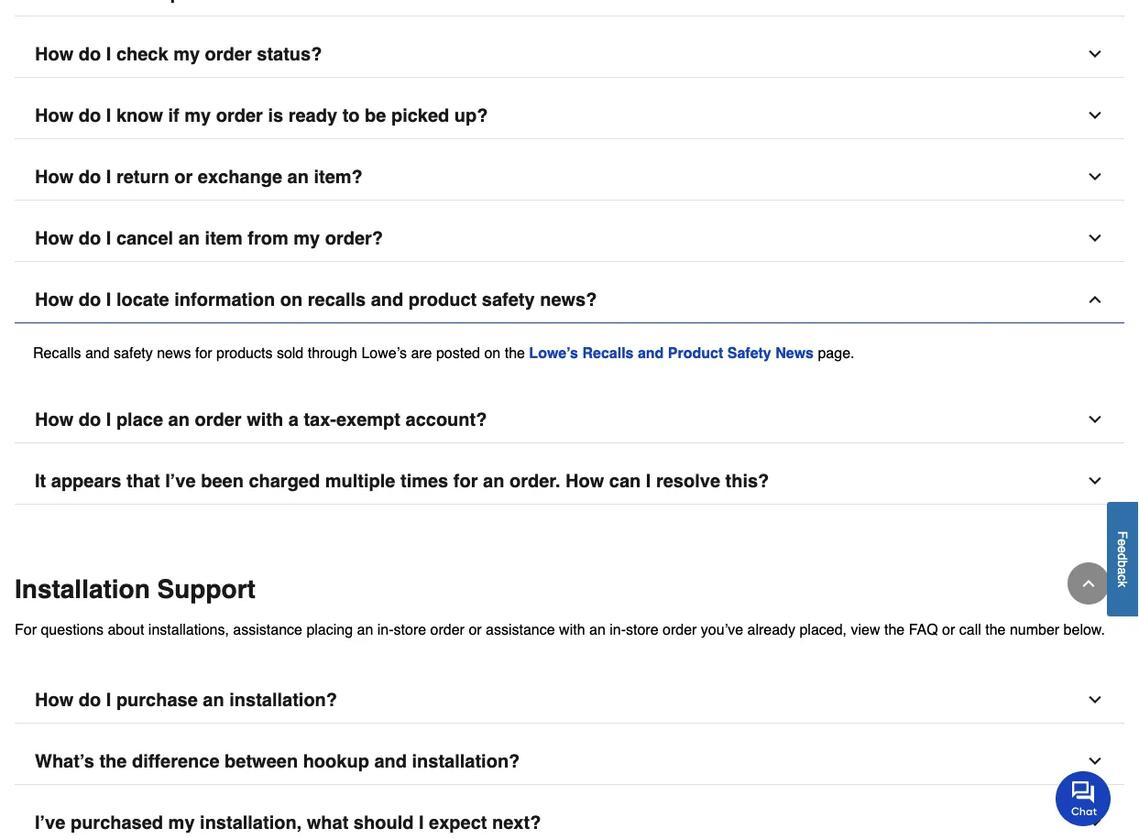 Task type: vqa. For each thing, say whether or not it's contained in the screenshot.
1st store from the left
yes



Task type: describe. For each thing, give the bounding box(es) containing it.
resolve
[[656, 470, 720, 492]]

how do i purchase an installation?
[[35, 690, 337, 711]]

place
[[116, 409, 163, 430]]

installation support
[[15, 575, 256, 604]]

i for recalls
[[106, 289, 111, 310]]

ready
[[288, 105, 337, 126]]

recalls and safety news for products sold through lowe's are posted on the lowe's recalls and product safety news page.
[[33, 344, 855, 361]]

faq
[[909, 621, 938, 638]]

expect
[[429, 812, 487, 833]]

1 in- from the left
[[377, 621, 394, 638]]

i for an
[[106, 166, 111, 187]]

k
[[1116, 581, 1131, 587]]

multiple
[[325, 470, 395, 492]]

it
[[35, 470, 46, 492]]

order?
[[325, 228, 383, 249]]

the inside button
[[99, 751, 127, 772]]

0 vertical spatial for
[[195, 344, 212, 361]]

what's the difference between hookup and installation? button
[[15, 739, 1125, 785]]

the right view
[[884, 621, 905, 638]]

call
[[959, 621, 981, 638]]

placing
[[306, 621, 353, 638]]

how do i cancel an item from my order?
[[35, 228, 383, 249]]

how do i know if my order is ready to be picked up? button
[[15, 92, 1125, 139]]

b
[[1116, 560, 1131, 568]]

do for purchase
[[79, 690, 101, 711]]

up?
[[454, 105, 488, 126]]

2 horizontal spatial or
[[942, 621, 955, 638]]

order inside button
[[195, 409, 242, 430]]

you've
[[701, 621, 743, 638]]

return
[[116, 166, 169, 187]]

scroll to top element
[[1068, 563, 1110, 605]]

on inside button
[[280, 289, 303, 310]]

i've purchased my installation, what should i expect next? button
[[15, 800, 1125, 840]]

0 horizontal spatial safety
[[114, 344, 153, 361]]

it appears that i've been charged multiple times for an order. how can i resolve this? button
[[15, 458, 1125, 505]]

chevron up image inside scroll to top element
[[1080, 575, 1098, 593]]

installation
[[15, 575, 150, 604]]

f e e d b a c k button
[[1107, 502, 1139, 617]]

can
[[609, 470, 641, 492]]

item?
[[314, 166, 363, 187]]

is
[[268, 105, 283, 126]]

an right placing
[[357, 621, 373, 638]]

be
[[365, 105, 386, 126]]

1 vertical spatial with
[[559, 621, 585, 638]]

below.
[[1064, 621, 1105, 638]]

lowe's recalls and product safety news link
[[529, 344, 814, 361]]

exempt
[[336, 409, 400, 430]]

2 store from the left
[[626, 621, 659, 638]]

what
[[307, 812, 349, 833]]

purchased
[[70, 812, 163, 833]]

charged
[[249, 470, 320, 492]]

an inside button
[[168, 409, 190, 430]]

chevron down image inside how do i check my order status? button
[[1086, 45, 1104, 63]]

this?
[[725, 470, 769, 492]]

i for from
[[106, 228, 111, 249]]

from
[[248, 228, 288, 249]]

that
[[127, 470, 160, 492]]

how do i return or exchange an item? button
[[15, 154, 1125, 201]]

view
[[851, 621, 880, 638]]

difference
[[132, 751, 220, 772]]

0 vertical spatial i've
[[165, 470, 196, 492]]

page.
[[818, 344, 855, 361]]

it appears that i've been charged multiple times for an order. how can i resolve this?
[[35, 470, 769, 492]]

how do i locate information on recalls and product safety news? button
[[15, 277, 1125, 323]]

installation? inside 'button'
[[229, 690, 337, 711]]

how for how do i place an order with a tax-exempt account?
[[35, 409, 74, 430]]

between
[[225, 751, 298, 772]]

do for cancel
[[79, 228, 101, 249]]

for questions about installations, assistance placing an in-store order or assistance with an in-store order you've already placed, view the faq or call the number below.
[[15, 621, 1105, 638]]

an left item? at top left
[[287, 166, 309, 187]]

times
[[401, 470, 448, 492]]

how do i purchase an installation? button
[[15, 677, 1125, 724]]

number
[[1010, 621, 1060, 638]]

1 horizontal spatial or
[[469, 621, 482, 638]]

sold
[[277, 344, 304, 361]]

about
[[108, 621, 144, 638]]

i for order
[[106, 105, 111, 126]]

how do i place an order with a tax-exempt account? button
[[15, 397, 1125, 443]]

news?
[[540, 289, 597, 310]]

how do i cancel an item from my order? button
[[15, 215, 1125, 262]]

chevron down image for item?
[[1086, 168, 1104, 186]]

i left the 'expect'
[[419, 812, 424, 833]]

should
[[354, 812, 414, 833]]

do for know
[[79, 105, 101, 126]]

and left product at the right of page
[[638, 344, 664, 361]]

product
[[668, 344, 723, 361]]

chevron down image inside what's the difference between hookup and installation? button
[[1086, 752, 1104, 771]]

2 assistance from the left
[[486, 621, 555, 638]]

how inside it appears that i've been charged multiple times for an order. how can i resolve this? button
[[566, 470, 604, 492]]

i for status?
[[106, 43, 111, 64]]

do for return
[[79, 166, 101, 187]]

1 horizontal spatial on
[[484, 344, 501, 361]]

what's
[[35, 751, 94, 772]]

locate
[[116, 289, 169, 310]]

picked
[[391, 105, 449, 126]]

and right recalls
[[371, 289, 404, 310]]

chevron down image for account?
[[1086, 410, 1104, 429]]

through
[[308, 344, 357, 361]]

products
[[216, 344, 273, 361]]

how do i locate information on recalls and product safety news?
[[35, 289, 597, 310]]

check
[[116, 43, 168, 64]]

and right hookup
[[374, 751, 407, 772]]

the right call
[[985, 621, 1006, 638]]

an inside 'button'
[[178, 228, 200, 249]]

my inside 'button'
[[294, 228, 320, 249]]

my right if
[[185, 105, 211, 126]]

questions
[[41, 621, 104, 638]]

already
[[747, 621, 796, 638]]

chevron up image inside how do i locate information on recalls and product safety news? button
[[1086, 290, 1104, 309]]

i for with
[[106, 409, 111, 430]]



Task type: locate. For each thing, give the bounding box(es) containing it.
0 horizontal spatial lowe's
[[361, 344, 407, 361]]

installation,
[[200, 812, 302, 833]]

how
[[35, 43, 74, 64], [35, 105, 74, 126], [35, 166, 74, 187], [35, 228, 74, 249], [35, 289, 74, 310], [35, 409, 74, 430], [566, 470, 604, 492], [35, 690, 74, 711]]

support
[[157, 575, 256, 604]]

7 do from the top
[[79, 690, 101, 711]]

how left cancel
[[35, 228, 74, 249]]

been
[[201, 470, 244, 492]]

assistance left placing
[[233, 621, 302, 638]]

lowe's left "are"
[[361, 344, 407, 361]]

chevron down image for be
[[1086, 106, 1104, 125]]

6 do from the top
[[79, 409, 101, 430]]

1 horizontal spatial safety
[[482, 289, 535, 310]]

with
[[247, 409, 283, 430], [559, 621, 585, 638]]

a up k
[[1116, 568, 1131, 575]]

for right times on the bottom of the page
[[453, 470, 478, 492]]

4 chevron down image from the top
[[1086, 814, 1104, 832]]

i inside button
[[106, 409, 111, 430]]

0 vertical spatial a
[[288, 409, 299, 430]]

0 vertical spatial on
[[280, 289, 303, 310]]

1 horizontal spatial i've
[[165, 470, 196, 492]]

i left cancel
[[106, 228, 111, 249]]

e
[[1116, 539, 1131, 546], [1116, 546, 1131, 553]]

safety left news?
[[482, 289, 535, 310]]

how left locate
[[35, 289, 74, 310]]

how for how do i return or exchange an item?
[[35, 166, 74, 187]]

2 e from the top
[[1116, 546, 1131, 553]]

i left return
[[106, 166, 111, 187]]

how left know
[[35, 105, 74, 126]]

f
[[1116, 531, 1131, 539]]

do left place
[[79, 409, 101, 430]]

on
[[280, 289, 303, 310], [484, 344, 501, 361]]

chat invite button image
[[1056, 771, 1112, 827]]

1 vertical spatial a
[[1116, 568, 1131, 575]]

i've right the that
[[165, 470, 196, 492]]

i've
[[165, 470, 196, 492], [35, 812, 65, 833]]

chevron down image inside "how do i cancel an item from my order?" 'button'
[[1086, 229, 1104, 247]]

i left purchase
[[106, 690, 111, 711]]

1 vertical spatial for
[[453, 470, 478, 492]]

1 vertical spatial safety
[[114, 344, 153, 361]]

0 vertical spatial safety
[[482, 289, 535, 310]]

cancel
[[116, 228, 173, 249]]

0 horizontal spatial in-
[[377, 621, 394, 638]]

for
[[195, 344, 212, 361], [453, 470, 478, 492]]

safety
[[727, 344, 771, 361]]

1 horizontal spatial lowe's
[[529, 344, 578, 361]]

2 lowe's from the left
[[529, 344, 578, 361]]

how up what's
[[35, 690, 74, 711]]

2 chevron down image from the top
[[1086, 106, 1104, 125]]

a
[[288, 409, 299, 430], [1116, 568, 1131, 575]]

safety left 'news'
[[114, 344, 153, 361]]

1 horizontal spatial in-
[[610, 621, 626, 638]]

do left cancel
[[79, 228, 101, 249]]

i left place
[[106, 409, 111, 430]]

2 do from the top
[[79, 105, 101, 126]]

chevron down image inside i've purchased my installation, what should i expect next? button
[[1086, 814, 1104, 832]]

the
[[505, 344, 525, 361], [884, 621, 905, 638], [985, 621, 1006, 638], [99, 751, 127, 772]]

or inside how do i return or exchange an item? button
[[174, 166, 193, 187]]

with inside button
[[247, 409, 283, 430]]

in- right placing
[[377, 621, 394, 638]]

how inside how do i place an order with a tax-exempt account? button
[[35, 409, 74, 430]]

1 recalls from the left
[[33, 344, 81, 361]]

a inside button
[[1116, 568, 1131, 575]]

for inside button
[[453, 470, 478, 492]]

0 vertical spatial chevron up image
[[1086, 290, 1104, 309]]

0 vertical spatial installation?
[[229, 690, 337, 711]]

installation?
[[229, 690, 337, 711], [412, 751, 520, 772]]

with up how do i purchase an installation? 'button'
[[559, 621, 585, 638]]

my
[[173, 43, 200, 64], [185, 105, 211, 126], [294, 228, 320, 249], [168, 812, 195, 833]]

0 horizontal spatial assistance
[[233, 621, 302, 638]]

2 recalls from the left
[[582, 344, 634, 361]]

chevron down image inside it appears that i've been charged multiple times for an order. how can i resolve this? button
[[1086, 472, 1104, 490]]

how for how do i purchase an installation?
[[35, 690, 74, 711]]

next?
[[492, 812, 541, 833]]

1 horizontal spatial with
[[559, 621, 585, 638]]

for
[[15, 621, 37, 638]]

chevron down image inside how do i return or exchange an item? button
[[1086, 168, 1104, 186]]

my right "from"
[[294, 228, 320, 249]]

the right the posted
[[505, 344, 525, 361]]

how inside how do i locate information on recalls and product safety news? button
[[35, 289, 74, 310]]

1 store from the left
[[394, 621, 426, 638]]

do for place
[[79, 409, 101, 430]]

an right purchase
[[203, 690, 224, 711]]

information
[[174, 289, 275, 310]]

to
[[342, 105, 360, 126]]

0 horizontal spatial or
[[174, 166, 193, 187]]

1 vertical spatial installation?
[[412, 751, 520, 772]]

2 in- from the left
[[610, 621, 626, 638]]

i've purchased my installation, what should i expect next?
[[35, 812, 541, 833]]

status?
[[257, 43, 322, 64]]

c
[[1116, 575, 1131, 581]]

1 lowe's from the left
[[361, 344, 407, 361]]

do up what's
[[79, 690, 101, 711]]

i've down what's
[[35, 812, 65, 833]]

what's the difference between hookup and installation?
[[35, 751, 520, 772]]

order.
[[509, 470, 560, 492]]

d
[[1116, 553, 1131, 560]]

a inside button
[[288, 409, 299, 430]]

installation? up what's the difference between hookup and installation?
[[229, 690, 337, 711]]

and
[[371, 289, 404, 310], [85, 344, 110, 361], [638, 344, 664, 361], [374, 751, 407, 772]]

do
[[79, 43, 101, 64], [79, 105, 101, 126], [79, 166, 101, 187], [79, 228, 101, 249], [79, 289, 101, 310], [79, 409, 101, 430], [79, 690, 101, 711]]

1 do from the top
[[79, 43, 101, 64]]

chevron down image
[[1086, 45, 1104, 63], [1086, 106, 1104, 125], [1086, 410, 1104, 429], [1086, 472, 1104, 490], [1086, 752, 1104, 771]]

how left return
[[35, 166, 74, 187]]

i right can
[[646, 470, 651, 492]]

how do i check my order status? button
[[15, 31, 1125, 78]]

hookup
[[303, 751, 369, 772]]

1 assistance from the left
[[233, 621, 302, 638]]

3 chevron down image from the top
[[1086, 410, 1104, 429]]

how do i place an order with a tax-exempt account?
[[35, 409, 487, 430]]

how for how do i locate information on recalls and product safety news?
[[35, 289, 74, 310]]

installation? up the 'expect'
[[412, 751, 520, 772]]

0 horizontal spatial i've
[[35, 812, 65, 833]]

4 chevron down image from the top
[[1086, 472, 1104, 490]]

a left tax-
[[288, 409, 299, 430]]

recalls
[[308, 289, 366, 310]]

posted
[[436, 344, 480, 361]]

1 horizontal spatial recalls
[[582, 344, 634, 361]]

my down difference
[[168, 812, 195, 833]]

chevron down image for expect
[[1086, 814, 1104, 832]]

1 horizontal spatial for
[[453, 470, 478, 492]]

do inside 'button'
[[79, 228, 101, 249]]

0 horizontal spatial a
[[288, 409, 299, 430]]

an
[[287, 166, 309, 187], [178, 228, 200, 249], [168, 409, 190, 430], [483, 470, 504, 492], [357, 621, 373, 638], [589, 621, 606, 638], [203, 690, 224, 711]]

store right placing
[[394, 621, 426, 638]]

how for how do i check my order status?
[[35, 43, 74, 64]]

chevron down image for my
[[1086, 229, 1104, 247]]

how do i return or exchange an item?
[[35, 166, 363, 187]]

3 do from the top
[[79, 166, 101, 187]]

how do i know if my order is ready to be picked up?
[[35, 105, 488, 126]]

i left check
[[106, 43, 111, 64]]

0 horizontal spatial on
[[280, 289, 303, 310]]

assistance up how do i purchase an installation? 'button'
[[486, 621, 555, 638]]

0 horizontal spatial with
[[247, 409, 283, 430]]

how for how do i know if my order is ready to be picked up?
[[35, 105, 74, 126]]

2 chevron down image from the top
[[1086, 229, 1104, 247]]

do left return
[[79, 166, 101, 187]]

how inside how do i return or exchange an item? button
[[35, 166, 74, 187]]

installations,
[[148, 621, 229, 638]]

1 horizontal spatial a
[[1116, 568, 1131, 575]]

do for locate
[[79, 289, 101, 310]]

store left you've
[[626, 621, 659, 638]]

how for how do i cancel an item from my order?
[[35, 228, 74, 249]]

how inside how do i know if my order is ready to be picked up? button
[[35, 105, 74, 126]]

how left check
[[35, 43, 74, 64]]

or
[[174, 166, 193, 187], [469, 621, 482, 638], [942, 621, 955, 638]]

1 horizontal spatial assistance
[[486, 621, 555, 638]]

chevron down image inside how do i place an order with a tax-exempt account? button
[[1086, 410, 1104, 429]]

how up it
[[35, 409, 74, 430]]

1 e from the top
[[1116, 539, 1131, 546]]

5 chevron down image from the top
[[1086, 752, 1104, 771]]

an left item
[[178, 228, 200, 249]]

in-
[[377, 621, 394, 638], [610, 621, 626, 638]]

e up d
[[1116, 539, 1131, 546]]

0 horizontal spatial installation?
[[229, 690, 337, 711]]

i inside 'button'
[[106, 228, 111, 249]]

4 do from the top
[[79, 228, 101, 249]]

1 vertical spatial i've
[[35, 812, 65, 833]]

1 horizontal spatial installation?
[[412, 751, 520, 772]]

order
[[205, 43, 252, 64], [216, 105, 263, 126], [195, 409, 242, 430], [430, 621, 465, 638], [663, 621, 697, 638]]

do inside button
[[79, 409, 101, 430]]

my right check
[[173, 43, 200, 64]]

i left locate
[[106, 289, 111, 310]]

the right what's
[[99, 751, 127, 772]]

1 vertical spatial chevron up image
[[1080, 575, 1098, 593]]

store
[[394, 621, 426, 638], [626, 621, 659, 638]]

an left order.
[[483, 470, 504, 492]]

item
[[205, 228, 243, 249]]

for right 'news'
[[195, 344, 212, 361]]

appears
[[51, 470, 121, 492]]

safety inside button
[[482, 289, 535, 310]]

3 chevron down image from the top
[[1086, 691, 1104, 709]]

lowe's down how do i locate information on recalls and product safety news? button
[[529, 344, 578, 361]]

purchase
[[116, 690, 198, 711]]

i left know
[[106, 105, 111, 126]]

assistance
[[233, 621, 302, 638], [486, 621, 555, 638]]

if
[[168, 105, 179, 126]]

an up how do i purchase an installation? 'button'
[[589, 621, 606, 638]]

do inside 'button'
[[79, 690, 101, 711]]

chevron up image
[[1086, 290, 1104, 309], [1080, 575, 1098, 593]]

0 vertical spatial with
[[247, 409, 283, 430]]

know
[[116, 105, 163, 126]]

i
[[106, 43, 111, 64], [106, 105, 111, 126], [106, 166, 111, 187], [106, 228, 111, 249], [106, 289, 111, 310], [106, 409, 111, 430], [646, 470, 651, 492], [106, 690, 111, 711], [419, 812, 424, 833]]

news
[[776, 344, 814, 361]]

1 horizontal spatial store
[[626, 621, 659, 638]]

product
[[409, 289, 477, 310]]

1 chevron down image from the top
[[1086, 45, 1104, 63]]

installation? inside button
[[412, 751, 520, 772]]

i inside 'button'
[[106, 690, 111, 711]]

0 horizontal spatial recalls
[[33, 344, 81, 361]]

placed,
[[800, 621, 847, 638]]

chevron down image
[[1086, 168, 1104, 186], [1086, 229, 1104, 247], [1086, 691, 1104, 709], [1086, 814, 1104, 832]]

how left can
[[566, 470, 604, 492]]

account?
[[406, 409, 487, 430]]

0 horizontal spatial store
[[394, 621, 426, 638]]

how inside how do i check my order status? button
[[35, 43, 74, 64]]

tax-
[[304, 409, 336, 430]]

do left locate
[[79, 289, 101, 310]]

exchange
[[198, 166, 282, 187]]

1 vertical spatial on
[[484, 344, 501, 361]]

an right place
[[168, 409, 190, 430]]

news
[[157, 344, 191, 361]]

an inside 'button'
[[203, 690, 224, 711]]

1 chevron down image from the top
[[1086, 168, 1104, 186]]

chevron down image inside how do i know if my order is ready to be picked up? button
[[1086, 106, 1104, 125]]

lowe's
[[361, 344, 407, 361], [529, 344, 578, 361]]

chevron down image inside how do i purchase an installation? 'button'
[[1086, 691, 1104, 709]]

how inside "how do i cancel an item from my order?" 'button'
[[35, 228, 74, 249]]

f e e d b a c k
[[1116, 531, 1131, 587]]

do left know
[[79, 105, 101, 126]]

0 horizontal spatial for
[[195, 344, 212, 361]]

and left 'news'
[[85, 344, 110, 361]]

in- up how do i purchase an installation? 'button'
[[610, 621, 626, 638]]

how do i check my order status?
[[35, 43, 322, 64]]

on right the posted
[[484, 344, 501, 361]]

5 do from the top
[[79, 289, 101, 310]]

chevron down image for order.
[[1086, 472, 1104, 490]]

e up b
[[1116, 546, 1131, 553]]

on left recalls
[[280, 289, 303, 310]]

with left tax-
[[247, 409, 283, 430]]

recalls
[[33, 344, 81, 361], [582, 344, 634, 361]]

do for check
[[79, 43, 101, 64]]

how inside how do i purchase an installation? 'button'
[[35, 690, 74, 711]]

do left check
[[79, 43, 101, 64]]



